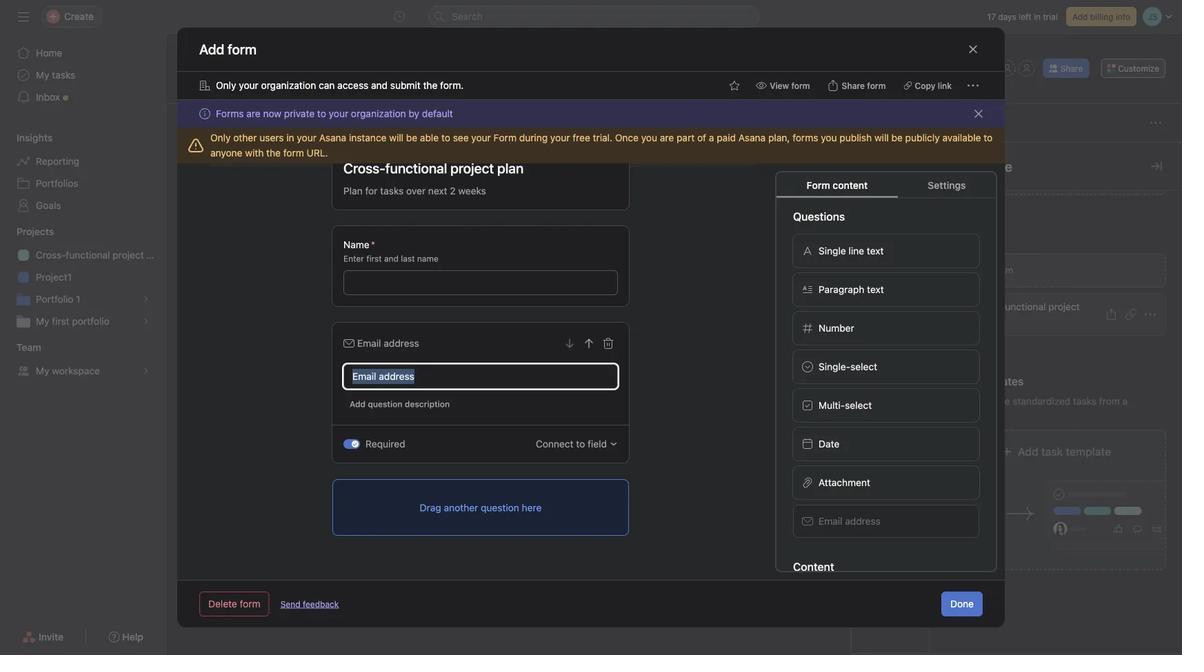 Task type: locate. For each thing, give the bounding box(es) containing it.
1 vertical spatial js
[[617, 278, 627, 288]]

paragraph text
[[819, 284, 884, 295]]

Question name text field
[[344, 364, 618, 389]]

a inside the "only other users in your asana instance will be able to see your form during your free trial.  once you are part of a paid asana plan, forms you publish will be publicly available to anyone with the form url."
[[709, 132, 714, 143]]

text left "rules" at the top right of page
[[867, 284, 884, 295]]

1 horizontal spatial address
[[845, 515, 881, 527]]

1 horizontal spatial name
[[417, 254, 439, 264]]

js button inside js row
[[614, 275, 687, 291]]

name down add task
[[206, 150, 227, 160]]

0 horizontal spatial question
[[368, 399, 403, 409]]

move this field down image
[[564, 338, 575, 349]]

1 horizontal spatial task
[[882, 478, 900, 488]]

2 vertical spatial functional
[[1002, 301, 1046, 313]]

url.
[[307, 147, 328, 159]]

add to starred image
[[729, 80, 740, 91]]

share down add billing info
[[1061, 63, 1083, 73]]

2 horizontal spatial cross-functional project plan
[[972, 301, 1080, 328]]

0 horizontal spatial share
[[842, 81, 865, 90]]

your
[[239, 80, 259, 91], [329, 108, 349, 119], [297, 132, 317, 143], [471, 132, 491, 143], [550, 132, 570, 143]]

remove field image
[[603, 338, 614, 349]]

trial
[[1043, 12, 1058, 21]]

0 vertical spatial organization
[[261, 80, 316, 91]]

asana up url. at left top
[[319, 132, 346, 143]]

1 be from the left
[[406, 132, 417, 143]]

functional up project1 link
[[66, 249, 110, 261]]

1 vertical spatial email
[[819, 515, 843, 527]]

forms for forms are now private to your organization by default
[[216, 108, 244, 119]]

cross-functional project plan inside button
[[972, 301, 1080, 328]]

a right from
[[1123, 396, 1128, 407]]

organization up private
[[261, 80, 316, 91]]

project for cross-functional project plan button
[[1049, 301, 1080, 313]]

in right left
[[1034, 12, 1041, 21]]

2 horizontal spatial plan
[[972, 316, 991, 328]]

0 horizontal spatial task
[[186, 150, 203, 160]]

1 horizontal spatial in
[[1034, 12, 1041, 21]]

1 vertical spatial cross-functional project plan
[[36, 249, 165, 261]]

1 horizontal spatial tasks
[[380, 185, 404, 197]]

— text field down — text field
[[1019, 321, 1100, 345]]

in
[[1034, 12, 1041, 21], [287, 132, 294, 143]]

form for delete form
[[240, 598, 261, 610]]

0 horizontal spatial tasks
[[52, 69, 75, 81]]

section
[[228, 572, 266, 585]]

list link
[[256, 85, 283, 100]]

form up questions
[[807, 179, 830, 191]]

row containing task name
[[166, 142, 1182, 168]]

cross-functional project plan down add form button
[[972, 301, 1080, 328]]

0 vertical spatial the
[[423, 80, 438, 91]]

close image
[[973, 108, 984, 119]]

my first portfolio link
[[8, 310, 157, 333]]

js button for — text box inside js row
[[614, 275, 687, 291]]

0 horizontal spatial plan
[[147, 249, 165, 261]]

a right of
[[709, 132, 714, 143]]

0 horizontal spatial address
[[384, 338, 419, 349]]

0 vertical spatial a
[[709, 132, 714, 143]]

and left last
[[384, 254, 399, 264]]

a inside quickly create standardized tasks from a template.
[[1123, 396, 1128, 407]]

users
[[260, 132, 284, 143]]

2
[[450, 185, 456, 197]]

1 vertical spatial are
[[660, 132, 674, 143]]

0 vertical spatial share
[[1061, 63, 1083, 73]]

1 vertical spatial project
[[113, 249, 144, 261]]

1 horizontal spatial asana
[[739, 132, 766, 143]]

address down schedule kickoff meeting cell
[[384, 338, 419, 349]]

your left free
[[550, 132, 570, 143]]

delete form button
[[199, 592, 270, 617]]

add task
[[200, 118, 234, 128]]

1 horizontal spatial the
[[423, 80, 438, 91]]

0 horizontal spatial in
[[287, 132, 294, 143]]

share inside add form dialog
[[842, 81, 865, 90]]

functional down add form
[[1002, 301, 1046, 313]]

to left field
[[576, 438, 585, 450]]

share for share
[[1061, 63, 1083, 73]]

0 horizontal spatial cross-
[[36, 249, 66, 261]]

add inside button
[[350, 399, 366, 409]]

close details image
[[1151, 161, 1162, 172]]

question left here
[[481, 502, 519, 513]]

will right instance
[[389, 132, 404, 143]]

task inside button
[[218, 118, 234, 128]]

cross-functional project plan inside projects element
[[36, 249, 165, 261]]

functional up over
[[385, 160, 447, 176]]

home link
[[8, 42, 157, 64]]

you right "forms"
[[821, 132, 837, 143]]

tasks left from
[[1073, 396, 1097, 407]]

the left the form. at the left top of the page
[[423, 80, 438, 91]]

plan,
[[769, 132, 790, 143]]

1 vertical spatial task
[[1042, 445, 1063, 458]]

share timeline with teammates cell
[[166, 320, 608, 346]]

drag another question here
[[420, 502, 542, 513]]

cross-functional project plan up the next
[[344, 160, 524, 176]]

delete form
[[208, 598, 261, 610]]

0 vertical spatial task
[[218, 118, 234, 128]]

cross-functional project plan link
[[8, 244, 165, 266]]

1 horizontal spatial email address
[[819, 515, 881, 527]]

1 vertical spatial address
[[845, 515, 881, 527]]

task inside task templates
[[882, 478, 900, 488]]

1 horizontal spatial project
[[451, 160, 494, 176]]

1
[[76, 294, 80, 305], [343, 303, 347, 313]]

0 vertical spatial plan
[[497, 160, 524, 176]]

1 horizontal spatial share
[[1061, 63, 1083, 73]]

1 vertical spatial question
[[481, 502, 519, 513]]

1 vertical spatial forms
[[947, 234, 979, 247]]

1 vertical spatial my
[[36, 316, 49, 327]]

my
[[36, 69, 49, 81], [36, 316, 49, 327], [36, 365, 49, 377]]

share form button
[[822, 76, 892, 95]]

organization up instance
[[351, 108, 406, 119]]

the down 'users'
[[266, 147, 281, 159]]

left
[[1019, 12, 1032, 21]]

email down 'attachment'
[[819, 515, 843, 527]]

row
[[166, 142, 1182, 168], [183, 167, 1166, 168], [166, 206, 1182, 232], [166, 295, 1182, 321], [166, 320, 1182, 346], [166, 345, 1182, 370], [166, 408, 1182, 435], [166, 473, 1182, 499], [166, 537, 1182, 563]]

form inside the "only other users in your asana instance will be able to see your form during your free trial.  once you are part of a paid asana plan, forms you publish will be publicly available to anyone with the form url."
[[494, 132, 517, 143]]

1 horizontal spatial task
[[1042, 445, 1063, 458]]

2 cell from the top
[[690, 295, 773, 321]]

timeline
[[382, 87, 421, 98]]

add
[[1073, 12, 1088, 21], [200, 118, 216, 128], [973, 265, 991, 276], [350, 399, 366, 409], [1018, 445, 1039, 458], [205, 572, 225, 585]]

1 cell from the top
[[690, 270, 773, 296]]

be left 'able' on the left of the page
[[406, 132, 417, 143]]

2 vertical spatial js
[[617, 303, 627, 313]]

my down team
[[36, 365, 49, 377]]

cell
[[690, 270, 773, 296], [690, 295, 773, 321], [690, 320, 773, 346]]

customize down available
[[947, 158, 1013, 174]]

0 vertical spatial project
[[451, 160, 494, 176]]

assignee
[[614, 150, 649, 160]]

0 horizontal spatial cross-functional project plan
[[36, 249, 165, 261]]

cross-functional project plan
[[344, 160, 524, 176], [36, 249, 165, 261], [972, 301, 1080, 328]]

1 horizontal spatial be
[[892, 132, 903, 143]]

0 horizontal spatial 1
[[76, 294, 80, 305]]

my inside the my tasks link
[[36, 69, 49, 81]]

task for add task
[[218, 118, 234, 128]]

0 vertical spatial in
[[1034, 12, 1041, 21]]

1 horizontal spatial 1
[[343, 303, 347, 313]]

form.
[[440, 80, 464, 91]]

0 vertical spatial — text field
[[1019, 271, 1100, 295]]

only down add form
[[216, 80, 236, 91]]

1 horizontal spatial you
[[821, 132, 837, 143]]

select up multi-select
[[851, 361, 878, 372]]

and left submit
[[371, 80, 388, 91]]

single-
[[819, 361, 851, 372]]

1 — text field from the top
[[1019, 271, 1100, 295]]

functional for cross-functional project plan button
[[1002, 301, 1046, 313]]

only inside the "only other users in your asana instance will be able to see your form during your free trial.  once you are part of a paid asana plan, forms you publish will be publicly available to anyone with the form url."
[[210, 132, 231, 143]]

email address down 'attachment'
[[819, 515, 881, 527]]

list image
[[191, 50, 208, 67]]

— text field inside js row
[[1019, 271, 1100, 295]]

1 vertical spatial the
[[266, 147, 281, 159]]

project up project1 link
[[113, 249, 144, 261]]

0 vertical spatial select
[[851, 361, 878, 372]]

goals
[[36, 200, 61, 211]]

forms inside add form dialog
[[216, 108, 244, 119]]

my down the portfolio
[[36, 316, 49, 327]]

instance
[[349, 132, 387, 143]]

to
[[317, 108, 326, 119], [442, 132, 450, 143], [984, 132, 993, 143], [576, 438, 585, 450]]

only down add task
[[210, 132, 231, 143]]

see
[[453, 132, 469, 143]]

next
[[428, 185, 447, 197]]

0 horizontal spatial first
[[52, 316, 69, 327]]

select down single-select
[[845, 399, 872, 411]]

team
[[17, 342, 41, 353]]

0 vertical spatial functional
[[385, 160, 447, 176]]

1 vertical spatial cross-
[[36, 249, 66, 261]]

first down *
[[366, 254, 382, 264]]

1 inside 1 button
[[343, 303, 347, 313]]

move this field up image
[[584, 338, 595, 349]]

list
[[267, 87, 283, 98]]

project
[[451, 160, 494, 176], [113, 249, 144, 261], [1049, 301, 1080, 313]]

be left publicly on the right top of the page
[[892, 132, 903, 143]]

tasks right for
[[380, 185, 404, 197]]

0 vertical spatial my
[[36, 69, 49, 81]]

workflow link
[[506, 85, 560, 100]]

1 vertical spatial customize
[[947, 158, 1013, 174]]

portfolio 1 link
[[8, 288, 157, 310]]

task left anyone
[[186, 150, 203, 160]]

task for task name
[[186, 150, 203, 160]]

0 horizontal spatial task
[[218, 118, 234, 128]]

weeks
[[458, 185, 486, 197]]

apps
[[881, 343, 901, 353]]

1 vertical spatial functional
[[66, 249, 110, 261]]

your down the board 'link'
[[329, 108, 349, 119]]

cross- up for
[[344, 160, 385, 176]]

project down add form button
[[1049, 301, 1080, 313]]

0 horizontal spatial asana
[[319, 132, 346, 143]]

0 horizontal spatial forms
[[216, 108, 244, 119]]

1 down "draft project brief" cell
[[343, 303, 347, 313]]

0 vertical spatial first
[[366, 254, 382, 264]]

select for single-
[[851, 361, 878, 372]]

in for left
[[1034, 12, 1041, 21]]

share form image
[[1107, 309, 1118, 320]]

0 vertical spatial address
[[384, 338, 419, 349]]

1 horizontal spatial question
[[481, 502, 519, 513]]

cross- inside projects element
[[36, 249, 66, 261]]

functional inside cross-functional project plan button
[[1002, 301, 1046, 313]]

2 vertical spatial js button
[[614, 300, 687, 316]]

1 vertical spatial name
[[417, 254, 439, 264]]

task for task templates
[[882, 478, 900, 488]]

plan
[[344, 185, 363, 197]]

1 horizontal spatial cross-functional project plan
[[344, 160, 524, 176]]

— text field up — text field
[[1019, 271, 1100, 295]]

the
[[423, 80, 438, 91], [266, 147, 281, 159]]

2 horizontal spatial functional
[[1002, 301, 1046, 313]]

multi-select
[[819, 399, 872, 411]]

task
[[218, 118, 234, 128], [1042, 445, 1063, 458]]

1 horizontal spatial form
[[807, 179, 830, 191]]

reporting link
[[8, 150, 157, 172]]

0 horizontal spatial customize
[[947, 158, 1013, 174]]

my up inbox
[[36, 69, 49, 81]]

2 horizontal spatial project
[[1049, 301, 1080, 313]]

of
[[698, 132, 707, 143]]

1 vertical spatial plan
[[147, 249, 165, 261]]

in inside the "only other users in your asana instance will be able to see your form during your free trial.  once you are part of a paid asana plan, forms you publish will be publicly available to anyone with the form url."
[[287, 132, 294, 143]]

overview link
[[186, 85, 239, 100]]

— text field
[[1019, 296, 1100, 320]]

0 horizontal spatial functional
[[66, 249, 110, 261]]

text right 'line'
[[867, 245, 884, 256]]

0 vertical spatial form
[[494, 132, 517, 143]]

1 horizontal spatial plan
[[497, 160, 524, 176]]

can
[[319, 80, 335, 91]]

template.
[[947, 411, 988, 422]]

add inside button
[[200, 118, 216, 128]]

are left now
[[246, 108, 261, 119]]

plan for tasks over next 2 weeks
[[344, 185, 486, 197]]

2 asana from the left
[[739, 132, 766, 143]]

— text field
[[1019, 271, 1100, 295], [1019, 321, 1100, 345]]

email address
[[357, 338, 419, 349], [819, 515, 881, 527]]

cross-functional project plan inside add form dialog
[[344, 160, 524, 176]]

1 vertical spatial task
[[882, 478, 900, 488]]

add billing info
[[1073, 12, 1131, 21]]

add form dialog
[[177, 28, 1005, 640]]

task up other
[[218, 118, 234, 128]]

my inside my workspace link
[[36, 365, 49, 377]]

header to do tree grid
[[166, 270, 1182, 370]]

2 vertical spatial my
[[36, 365, 49, 377]]

will up status
[[875, 132, 889, 143]]

1 vertical spatial and
[[384, 254, 399, 264]]

cross-functional project plan for cross-functional project plan button
[[972, 301, 1080, 328]]

switch
[[344, 439, 360, 449]]

share for share form
[[842, 81, 865, 90]]

date
[[714, 150, 731, 160]]

forms down overview
[[216, 108, 244, 119]]

None text field
[[224, 46, 411, 71]]

and inside name * enter first and last name
[[384, 254, 399, 264]]

plan inside cross-functional project plan
[[972, 316, 991, 328]]

global element
[[0, 34, 166, 117]]

forms
[[216, 108, 244, 119], [947, 234, 979, 247]]

3 my from the top
[[36, 365, 49, 377]]

2 vertical spatial project
[[1049, 301, 1080, 313]]

0 horizontal spatial a
[[709, 132, 714, 143]]

2 horizontal spatial tasks
[[1073, 396, 1097, 407]]

workflow
[[517, 87, 560, 98]]

1 vertical spatial form
[[807, 179, 830, 191]]

0 vertical spatial name
[[206, 150, 227, 160]]

task inside button
[[1042, 445, 1063, 458]]

rules
[[885, 275, 904, 285]]

single
[[819, 245, 846, 256]]

cross- down add form
[[972, 301, 1002, 313]]

share up 'publish'
[[842, 81, 865, 90]]

asana right paid
[[739, 132, 766, 143]]

multi-
[[819, 399, 845, 411]]

cross- inside cross-functional project plan
[[972, 301, 1002, 313]]

email address down schedule kickoff meeting cell
[[357, 338, 419, 349]]

1 horizontal spatial customize
[[1118, 63, 1160, 73]]

project inside button
[[1049, 301, 1080, 313]]

functional inside cross-functional project plan link
[[66, 249, 110, 261]]

js inside js row
[[617, 278, 627, 288]]

form
[[494, 132, 517, 143], [807, 179, 830, 191]]

0 vertical spatial are
[[246, 108, 261, 119]]

2 vertical spatial plan
[[972, 316, 991, 328]]

cross- up project1
[[36, 249, 66, 261]]

functional for cross-functional project plan link
[[66, 249, 110, 261]]

cell for the js button inside js row
[[690, 270, 773, 296]]

project up weeks
[[451, 160, 494, 176]]

in right 'users'
[[287, 132, 294, 143]]

0 vertical spatial js button
[[980, 60, 997, 77]]

plan inside projects element
[[147, 249, 165, 261]]

free
[[573, 132, 590, 143]]

cross-functional project plan up project1 link
[[36, 249, 165, 261]]

you right once
[[641, 132, 658, 143]]

task inside row
[[186, 150, 203, 160]]

enter
[[344, 254, 364, 264]]

are left part
[[660, 132, 674, 143]]

once
[[615, 132, 639, 143]]

js button
[[980, 60, 997, 77], [614, 275, 687, 291], [614, 300, 687, 316]]

add for add task
[[200, 118, 216, 128]]

forms up add form
[[947, 234, 979, 247]]

0 vertical spatial customize
[[1118, 63, 1160, 73]]

my workspace link
[[8, 360, 157, 382]]

plan inside add form dialog
[[497, 160, 524, 176]]

js for schedule kickoff meeting cell
[[617, 303, 627, 313]]

tasks down home
[[52, 69, 75, 81]]

send feedback link
[[281, 598, 339, 611]]

0 horizontal spatial be
[[406, 132, 417, 143]]

question up required
[[368, 399, 403, 409]]

1 my from the top
[[36, 69, 49, 81]]

name right last
[[417, 254, 439, 264]]

customize down info on the right of page
[[1118, 63, 1160, 73]]

question
[[368, 399, 403, 409], [481, 502, 519, 513]]

2 vertical spatial cross-functional project plan
[[972, 301, 1080, 328]]

2 my from the top
[[36, 316, 49, 327]]

my for my workspace
[[36, 365, 49, 377]]

task templates
[[871, 478, 910, 500]]

name * enter first and last name
[[344, 239, 439, 264]]

a
[[709, 132, 714, 143], [1123, 396, 1128, 407]]

1 vertical spatial in
[[287, 132, 294, 143]]

are
[[246, 108, 261, 119], [660, 132, 674, 143]]

email down schedule kickoff meeting cell
[[357, 338, 381, 349]]

close this dialog image
[[968, 44, 979, 55]]

0 horizontal spatial will
[[389, 132, 404, 143]]

first down portfolio 1
[[52, 316, 69, 327]]

3 cell from the top
[[690, 320, 773, 346]]

task up templates
[[882, 478, 900, 488]]

add for add form
[[973, 265, 991, 276]]

task
[[186, 150, 203, 160], [882, 478, 900, 488]]

form
[[792, 81, 810, 90], [867, 81, 886, 90], [283, 147, 304, 159], [993, 265, 1014, 276], [240, 598, 261, 610]]

name
[[206, 150, 227, 160], [417, 254, 439, 264]]

0 vertical spatial email
[[357, 338, 381, 349]]

0 horizontal spatial you
[[641, 132, 658, 143]]

publicly
[[906, 132, 940, 143]]

schedule kickoff meeting cell
[[166, 295, 608, 321]]

0 vertical spatial only
[[216, 80, 236, 91]]

my inside my first portfolio link
[[36, 316, 49, 327]]

form left during
[[494, 132, 517, 143]]

my for my tasks
[[36, 69, 49, 81]]

team button
[[0, 341, 41, 355]]

address down templates
[[845, 515, 881, 527]]

goals link
[[8, 195, 157, 217]]

portfolio
[[36, 294, 73, 305]]

task left template
[[1042, 445, 1063, 458]]

1 vertical spatial share
[[842, 81, 865, 90]]

17
[[988, 12, 996, 21]]

1 down project1 link
[[76, 294, 80, 305]]



Task type: vqa. For each thing, say whether or not it's contained in the screenshot.
the bottommost the text
yes



Task type: describe. For each thing, give the bounding box(es) containing it.
switch inside add form dialog
[[344, 439, 360, 449]]

questions
[[793, 210, 845, 223]]

default
[[422, 108, 453, 119]]

customize button
[[1101, 59, 1166, 78]]

forms for forms
[[947, 234, 979, 247]]

templates
[[871, 491, 910, 500]]

view
[[770, 81, 789, 90]]

insights element
[[0, 126, 166, 219]]

form for share form
[[867, 81, 886, 90]]

only your organization can access and submit the form.
[[216, 80, 464, 91]]

your up url. at left top
[[297, 132, 317, 143]]

publish
[[840, 132, 872, 143]]

customize inside dropdown button
[[1118, 63, 1160, 73]]

inbox link
[[8, 86, 157, 108]]

able
[[420, 132, 439, 143]]

for
[[365, 185, 378, 197]]

send
[[281, 600, 300, 609]]

projects element
[[0, 219, 166, 335]]

search list box
[[428, 6, 760, 28]]

another
[[444, 502, 478, 513]]

your left the list
[[239, 80, 259, 91]]

invite
[[39, 632, 64, 643]]

add for add section
[[205, 572, 225, 585]]

days
[[998, 12, 1017, 21]]

form inside the "only other users in your asana instance will be able to see your form during your free trial.  once you are part of a paid asana plan, forms you publish will be publicly available to anyone with the form url."
[[283, 147, 304, 159]]

tasks inside global element
[[52, 69, 75, 81]]

plan for cross-functional project plan button
[[972, 316, 991, 328]]

connect
[[536, 438, 574, 450]]

0 vertical spatial and
[[371, 80, 388, 91]]

anyone
[[210, 147, 242, 159]]

to inside dropdown button
[[576, 438, 585, 450]]

from
[[1100, 396, 1120, 407]]

in for users
[[287, 132, 294, 143]]

info
[[1116, 12, 1131, 21]]

paragraph
[[819, 284, 865, 295]]

over
[[406, 185, 426, 197]]

task for add task template
[[1042, 445, 1063, 458]]

only for only other users in your asana instance will be able to see your form during your free trial.  once you are part of a paid asana plan, forms you publish will be publicly available to anyone with the form url.
[[210, 132, 231, 143]]

project for cross-functional project plan link
[[113, 249, 144, 261]]

add form button
[[947, 253, 1167, 288]]

feedback
[[303, 600, 339, 609]]

hide sidebar image
[[18, 11, 29, 22]]

your right see
[[471, 132, 491, 143]]

form for view form
[[792, 81, 810, 90]]

other
[[233, 132, 257, 143]]

inbox
[[36, 91, 60, 103]]

the inside the "only other users in your asana instance will be able to see your form during your free trial.  once you are part of a paid asana plan, forms you publish will be publicly available to anyone with the form url."
[[266, 147, 281, 159]]

first inside projects element
[[52, 316, 69, 327]]

board link
[[317, 85, 355, 100]]

1 inside the portfolio 1 link
[[76, 294, 80, 305]]

content
[[833, 179, 868, 191]]

copy
[[915, 81, 936, 90]]

2 will from the left
[[875, 132, 889, 143]]

submit
[[390, 80, 421, 91]]

connect to field
[[536, 438, 607, 450]]

only for only your organization can access and submit the form.
[[216, 80, 236, 91]]

status
[[860, 150, 885, 160]]

with
[[245, 147, 264, 159]]

name
[[344, 239, 370, 250]]

task templates
[[947, 375, 1024, 388]]

add section
[[205, 572, 266, 585]]

cross-functional project plan for cross-functional project plan link
[[36, 249, 165, 261]]

cross- for cross-functional project plan link
[[36, 249, 66, 261]]

0 vertical spatial text
[[867, 245, 884, 256]]

attachment
[[819, 477, 871, 488]]

js button for — text field
[[614, 300, 687, 316]]

files
[[738, 87, 759, 98]]

copy link button
[[898, 76, 958, 95]]

0 vertical spatial js
[[984, 63, 993, 73]]

single-select
[[819, 361, 878, 372]]

more actions image
[[968, 80, 979, 91]]

available
[[943, 132, 981, 143]]

cell for the js button related to — text field
[[690, 295, 773, 321]]

standardized
[[1013, 396, 1071, 407]]

quickly create standardized tasks from a template.
[[947, 396, 1128, 422]]

2 you from the left
[[821, 132, 837, 143]]

search button
[[428, 6, 760, 28]]

projects button
[[0, 225, 54, 239]]

0 horizontal spatial organization
[[261, 80, 316, 91]]

1 vertical spatial email address
[[819, 515, 881, 527]]

cross- for cross-functional project plan button
[[972, 301, 1002, 313]]

1 horizontal spatial organization
[[351, 108, 406, 119]]

tasks inside quickly create standardized tasks from a template.
[[1073, 396, 1097, 407]]

*
[[371, 239, 375, 250]]

add for add billing info
[[1073, 12, 1088, 21]]

calendar
[[448, 87, 489, 98]]

first inside name * enter first and last name
[[366, 254, 382, 264]]

paid
[[717, 132, 736, 143]]

to left see
[[442, 132, 450, 143]]

are inside the "only other users in your asana instance will be able to see your form during your free trial.  once you are part of a paid asana plan, forms you publish will be publicly available to anyone with the form url."
[[660, 132, 674, 143]]

date
[[819, 438, 840, 449]]

js for "draft project brief" cell
[[617, 278, 627, 288]]

project inside add form dialog
[[451, 160, 494, 176]]

part
[[677, 132, 695, 143]]

js row
[[166, 270, 1182, 296]]

question inside button
[[368, 399, 403, 409]]

access
[[337, 80, 369, 91]]

template
[[1066, 445, 1111, 458]]

0 horizontal spatial email
[[357, 338, 381, 349]]

4 rules
[[877, 275, 904, 285]]

cross-functional project plan button
[[947, 293, 1167, 336]]

overview
[[197, 87, 239, 98]]

portfolios link
[[8, 172, 157, 195]]

Schedule kickoff meeting text field
[[218, 301, 338, 315]]

Share timeline with teammates text field
[[218, 326, 362, 340]]

name inside name * enter first and last name
[[417, 254, 439, 264]]

add for add question description
[[350, 399, 366, 409]]

copy link
[[915, 81, 952, 90]]

select for multi-
[[845, 399, 872, 411]]

drag
[[420, 502, 441, 513]]

1 asana from the left
[[319, 132, 346, 143]]

insights button
[[0, 131, 53, 145]]

share form
[[842, 81, 886, 90]]

1 vertical spatial text
[[867, 284, 884, 295]]

2 be from the left
[[892, 132, 903, 143]]

4
[[877, 275, 883, 285]]

forms are now private to your organization by default
[[216, 108, 453, 119]]

functional inside add form dialog
[[385, 160, 447, 176]]

row containing 1
[[166, 295, 1182, 321]]

copy form link image
[[1126, 309, 1137, 320]]

insights
[[17, 132, 53, 143]]

cross- inside add form dialog
[[344, 160, 385, 176]]

only other users in your asana instance will be able to see your form during your free trial.  once you are part of a paid asana plan, forms you publish will be publicly available to anyone with the form url.
[[210, 132, 993, 159]]

share button
[[1044, 59, 1090, 78]]

1 will from the left
[[389, 132, 404, 143]]

task name
[[186, 150, 227, 160]]

form for add form
[[993, 265, 1014, 276]]

category
[[942, 150, 978, 160]]

tasks inside add form dialog
[[380, 185, 404, 197]]

1 you from the left
[[641, 132, 658, 143]]

send feedback
[[281, 600, 339, 609]]

trial.
[[593, 132, 613, 143]]

0 horizontal spatial are
[[246, 108, 261, 119]]

description
[[405, 399, 450, 409]]

my for my first portfolio
[[36, 316, 49, 327]]

plan for cross-functional project plan link
[[147, 249, 165, 261]]

done button
[[942, 592, 983, 617]]

now
[[263, 108, 282, 119]]

to right private
[[317, 108, 326, 119]]

done
[[951, 598, 974, 610]]

board
[[328, 87, 355, 98]]

2 — text field from the top
[[1019, 321, 1100, 345]]

1 horizontal spatial email
[[819, 515, 843, 527]]

1 button
[[340, 301, 361, 315]]

calendar link
[[437, 85, 489, 100]]

0 horizontal spatial name
[[206, 150, 227, 160]]

projects
[[17, 226, 54, 237]]

teams element
[[0, 335, 166, 385]]

to down close image at the right of page
[[984, 132, 993, 143]]

add question description
[[350, 399, 450, 409]]

draft project brief cell
[[166, 270, 608, 296]]

0 vertical spatial email address
[[357, 338, 419, 349]]

add for add task template
[[1018, 445, 1039, 458]]

timeline link
[[371, 85, 421, 100]]



